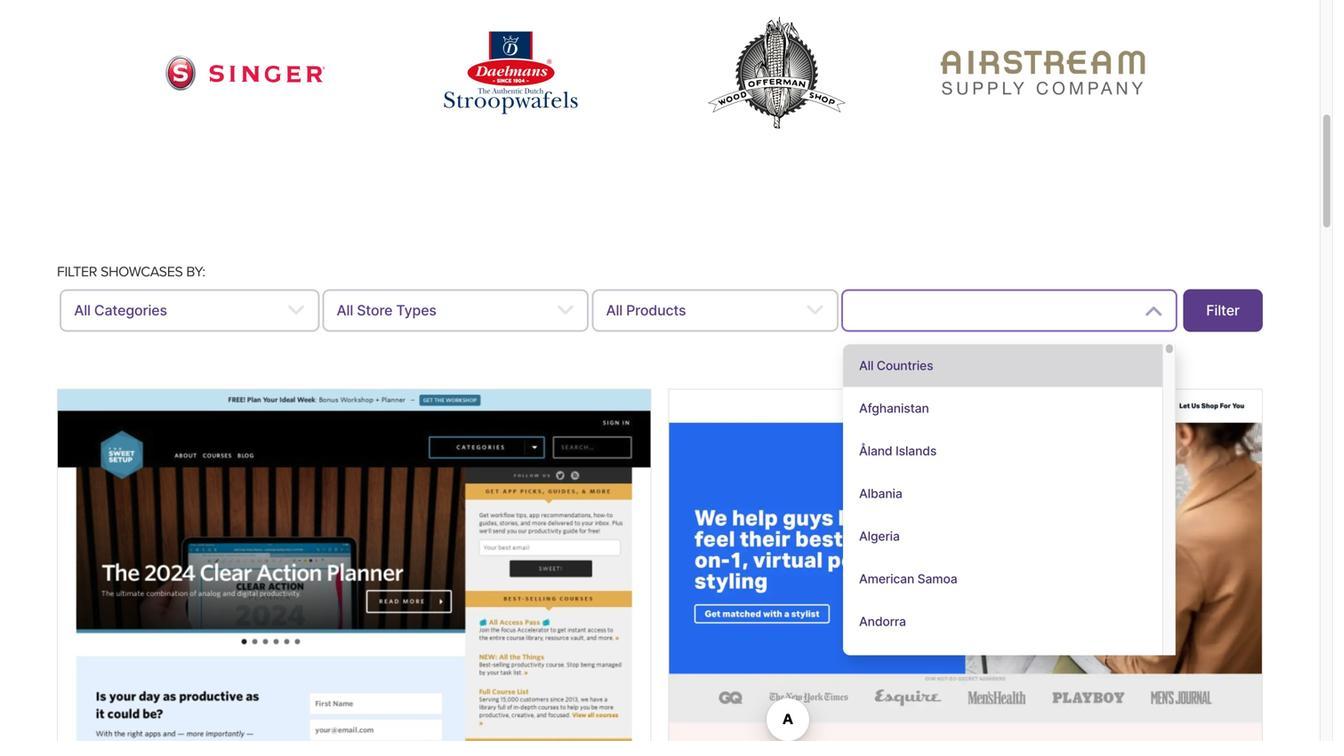 Task type: describe. For each thing, give the bounding box(es) containing it.
angle down image for all products
[[806, 300, 824, 322]]

åland islands
[[859, 444, 937, 459]]

store
[[357, 302, 393, 319]]

all for all products
[[606, 302, 623, 319]]

all products
[[606, 302, 686, 319]]

daelmans stroopwafels image
[[444, 32, 578, 114]]

showcases
[[101, 264, 183, 280]]

types
[[396, 302, 437, 319]]

albania option
[[843, 473, 1162, 516]]

countries
[[877, 359, 933, 374]]

islands
[[896, 444, 937, 459]]

all countries
[[859, 359, 933, 374]]

åland islands option
[[843, 430, 1162, 473]]

american samoa
[[859, 572, 958, 587]]

angola
[[859, 657, 900, 673]]

all for all countries
[[859, 359, 874, 374]]

andorra option
[[843, 601, 1162, 644]]

list box containing all countries
[[843, 345, 1176, 686]]

filter for filter
[[1206, 302, 1240, 319]]

albania
[[859, 487, 902, 502]]

categories
[[94, 302, 167, 319]]

andorra
[[859, 615, 906, 630]]

products
[[626, 302, 686, 319]]

angle down image inside the all categories field
[[287, 300, 305, 322]]

all for all categories
[[74, 302, 91, 319]]

airstream supply company image
[[941, 50, 1145, 96]]

by:
[[186, 264, 205, 280]]



Task type: locate. For each thing, give the bounding box(es) containing it.
None field
[[841, 290, 1178, 686]]

angle down image for all store types
[[556, 300, 575, 322]]

0 horizontal spatial angle down image
[[556, 300, 575, 322]]

all for all store types
[[337, 302, 353, 319]]

list box
[[843, 345, 1176, 686]]

angola option
[[843, 644, 1162, 686]]

angle down image
[[556, 300, 575, 322], [806, 300, 824, 322]]

samoa
[[918, 572, 958, 587]]

filter
[[57, 264, 97, 280], [1206, 302, 1240, 319]]

all left products
[[606, 302, 623, 319]]

angle down image
[[287, 300, 305, 322], [1145, 300, 1163, 322]]

1 horizontal spatial filter
[[1206, 302, 1240, 319]]

1 horizontal spatial angle down image
[[806, 300, 824, 322]]

american samoa option
[[843, 558, 1162, 601]]

0 horizontal spatial angle down image
[[287, 300, 305, 322]]

All Categories field
[[60, 290, 320, 332]]

all
[[74, 302, 91, 319], [337, 302, 353, 319], [606, 302, 623, 319], [859, 359, 874, 374]]

singer australia image
[[165, 55, 325, 91]]

angle down image left filter button
[[1145, 300, 1163, 322]]

2 angle down image from the left
[[1145, 300, 1163, 322]]

1 vertical spatial filter
[[1206, 302, 1240, 319]]

all countries option
[[843, 345, 1162, 388]]

angle down image left the store
[[287, 300, 305, 322]]

All Products field
[[592, 290, 839, 332]]

algeria option
[[843, 516, 1162, 558]]

1 angle down image from the left
[[287, 300, 305, 322]]

filter for filter showcases by:
[[57, 264, 97, 280]]

filter showcases by:
[[57, 264, 205, 280]]

all store types
[[337, 302, 437, 319]]

1 horizontal spatial angle down image
[[1145, 300, 1163, 322]]

1 angle down image from the left
[[556, 300, 575, 322]]

afghanistan
[[859, 401, 929, 416]]

american
[[859, 572, 914, 587]]

all categories
[[74, 302, 167, 319]]

none field containing all countries
[[841, 290, 1178, 686]]

all left the store
[[337, 302, 353, 319]]

all left "countries"
[[859, 359, 874, 374]]

2 angle down image from the left
[[806, 300, 824, 322]]

filter inside button
[[1206, 302, 1240, 319]]

afghanistan option
[[843, 388, 1162, 430]]

filter button
[[1183, 290, 1263, 332]]

all inside option
[[859, 359, 874, 374]]

0 vertical spatial filter
[[57, 264, 97, 280]]

0 horizontal spatial filter
[[57, 264, 97, 280]]

åland
[[859, 444, 893, 459]]

offerman workshop image
[[697, 9, 857, 138]]

angle down image inside all products field
[[806, 300, 824, 322]]

algeria
[[859, 529, 900, 545]]

angle down image inside all store types field
[[556, 300, 575, 322]]

all left categories
[[74, 302, 91, 319]]

All Store Types field
[[322, 290, 589, 332]]



Task type: vqa. For each thing, say whether or not it's contained in the screenshot.
Service navigation menu element
no



